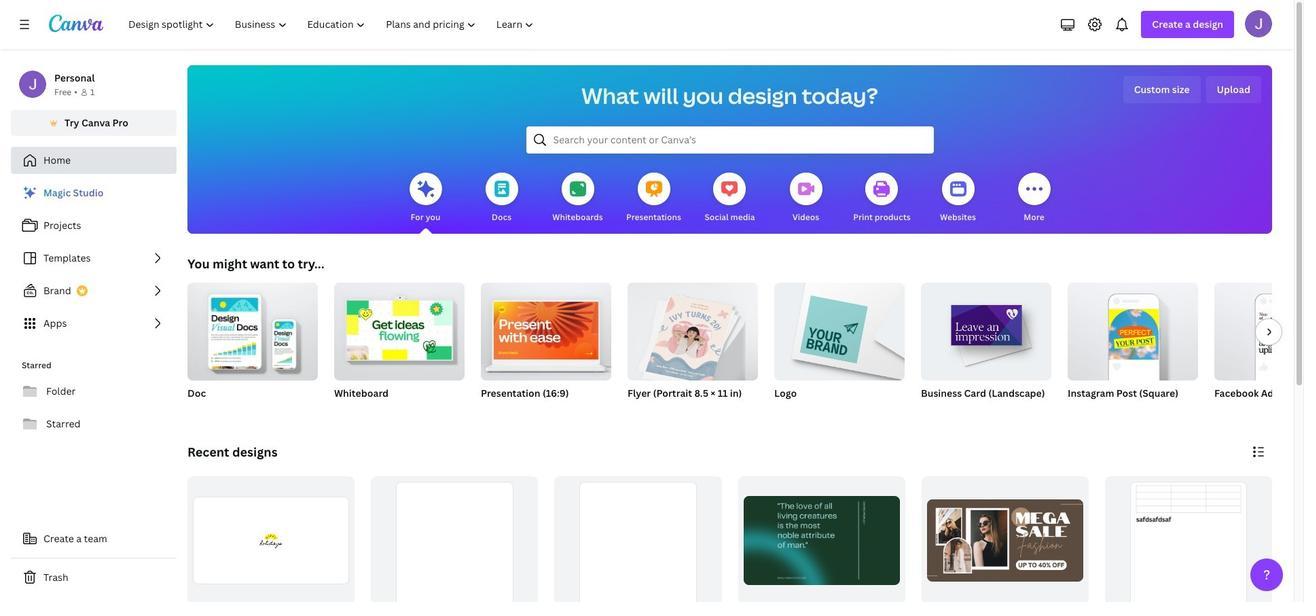 Task type: describe. For each thing, give the bounding box(es) containing it.
jacob simon image
[[1246, 10, 1273, 37]]



Task type: locate. For each thing, give the bounding box(es) containing it.
Search search field
[[554, 127, 907, 153]]

None search field
[[526, 126, 934, 154]]

list
[[11, 179, 177, 337]]

group
[[334, 277, 465, 417], [334, 277, 465, 381], [481, 277, 612, 417], [481, 277, 612, 381], [628, 277, 759, 417], [628, 277, 759, 385], [775, 277, 905, 417], [775, 277, 905, 381], [922, 277, 1052, 417], [922, 277, 1052, 381], [1068, 277, 1199, 417], [1068, 277, 1199, 381], [188, 283, 318, 417], [1215, 283, 1305, 417], [1215, 283, 1305, 381], [371, 476, 539, 602], [555, 476, 722, 602], [738, 476, 906, 602], [922, 476, 1089, 602], [1106, 476, 1273, 602]]

top level navigation element
[[120, 11, 546, 38]]



Task type: vqa. For each thing, say whether or not it's contained in the screenshot.
list
yes



